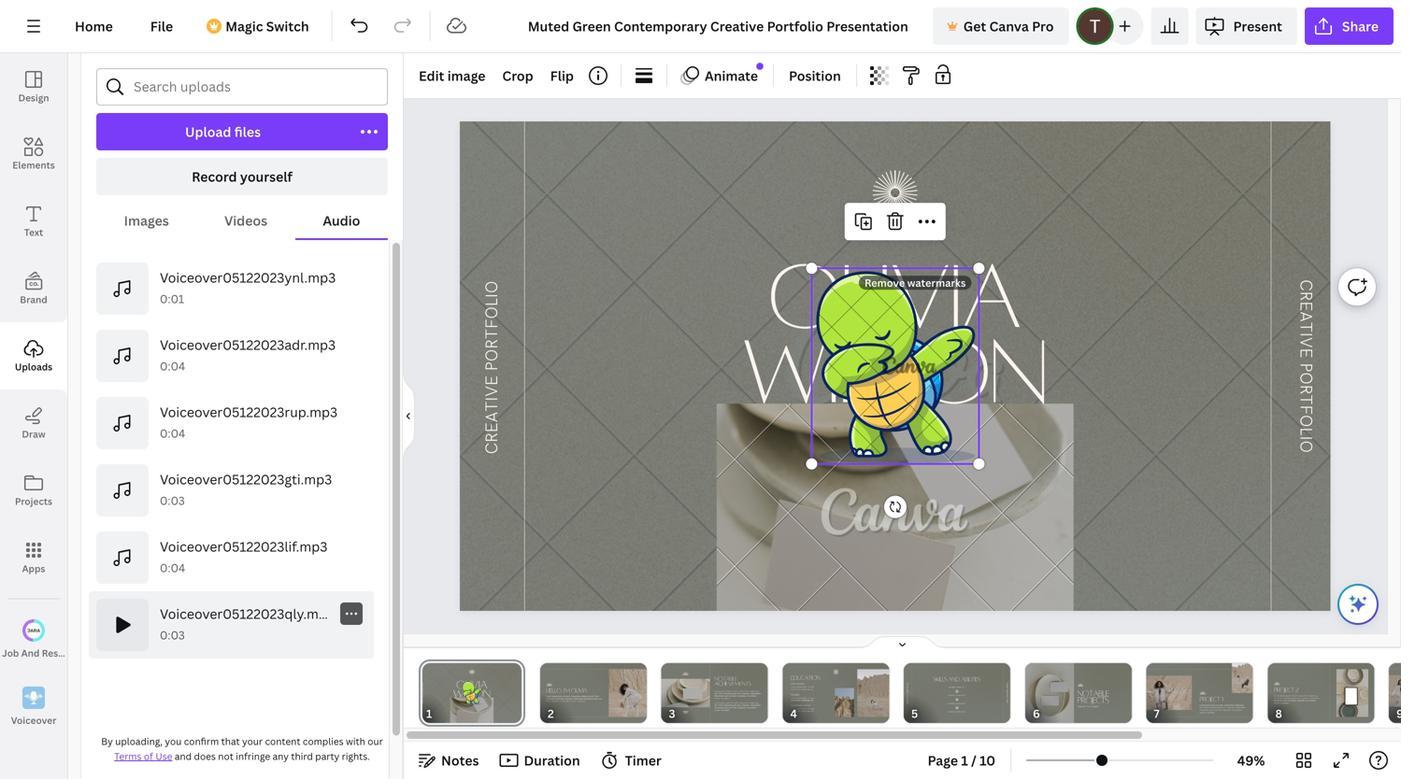 Task type: vqa. For each thing, say whether or not it's contained in the screenshot.
first "0:04" from the top of the page
yes



Task type: describe. For each thing, give the bounding box(es) containing it.
0:04 for voiceover05122023rup.mp3
[[160, 426, 185, 442]]

voiceover
[[11, 715, 56, 727]]

1
[[962, 752, 969, 770]]

images
[[124, 212, 169, 230]]

use
[[156, 751, 172, 764]]

remove watermarks
[[865, 276, 966, 290]]

Design title text field
[[513, 7, 926, 45]]

that
[[221, 736, 240, 749]]

1 t from the top
[[1297, 322, 1317, 333]]

crop
[[503, 67, 534, 85]]

draw button
[[0, 390, 67, 457]]

remove watermarks button
[[859, 276, 972, 290]]

remove
[[865, 276, 905, 290]]

record
[[192, 168, 237, 186]]

apps
[[22, 563, 45, 576]]

cute turtle dabbing cartoon vector illustration image
[[812, 269, 980, 465]]

position button
[[782, 61, 849, 91]]

49% button
[[1221, 746, 1282, 776]]

p
[[1297, 363, 1317, 373]]

portfolio
[[482, 281, 503, 371]]

timer button
[[595, 746, 669, 776]]

record yourself button
[[96, 158, 388, 195]]

projects
[[15, 496, 52, 508]]

c r e a t i v e p o r t f o l i o
[[1297, 280, 1317, 453]]

images button
[[96, 203, 197, 238]]

flip
[[551, 67, 574, 85]]

does
[[194, 751, 216, 764]]

videos
[[224, 212, 268, 230]]

text button
[[0, 188, 67, 255]]

1 r from the top
[[1297, 291, 1317, 301]]

switch
[[266, 17, 309, 35]]

elements button
[[0, 121, 67, 188]]

3 o from the top
[[1297, 441, 1317, 453]]

home
[[75, 17, 113, 35]]

rights.
[[342, 751, 370, 764]]

0:03 for voiceover05122023qly.mp3
[[160, 628, 185, 644]]

not
[[218, 751, 234, 764]]

and
[[175, 751, 192, 764]]

0:03 for voiceover05122023gti.mp3
[[160, 493, 185, 509]]

2 r from the top
[[1297, 385, 1317, 395]]

side panel tab list
[[0, 53, 90, 742]]

edit image
[[419, 67, 486, 85]]

voiceover05122023lif.mp3
[[160, 538, 328, 556]]

third
[[291, 751, 313, 764]]

upload
[[185, 123, 231, 141]]

c
[[1297, 280, 1317, 291]]

get
[[964, 17, 987, 35]]

0:04 for voiceover05122023adr.mp3
[[160, 359, 185, 374]]

yourself
[[240, 168, 293, 186]]

Search uploads search field
[[134, 69, 376, 105]]

voiceover05122023ynl.mp3
[[160, 269, 336, 286]]

main menu bar
[[0, 0, 1402, 53]]

page
[[928, 752, 959, 770]]

/
[[972, 752, 977, 770]]

voiceover05122023qly.mp3 0:03
[[160, 605, 335, 644]]

creative
[[482, 376, 503, 455]]

brand button
[[0, 255, 67, 323]]

design button
[[0, 53, 67, 121]]

get canva pro button
[[933, 7, 1069, 45]]

hand drawn fireworks image
[[874, 171, 918, 215]]

audio
[[323, 212, 360, 230]]

v
[[1297, 337, 1317, 348]]

audio button
[[295, 203, 388, 238]]

infringe
[[236, 751, 270, 764]]

canva
[[990, 17, 1029, 35]]

notes
[[441, 752, 479, 770]]

wilson
[[742, 318, 1047, 421]]

our
[[368, 736, 383, 749]]

animate button
[[675, 61, 766, 91]]

terms of use link
[[114, 751, 172, 764]]

page 1 image
[[419, 664, 525, 724]]

pro
[[1033, 17, 1054, 35]]

resume
[[42, 647, 78, 660]]

get canva pro
[[964, 17, 1054, 35]]

you
[[165, 736, 182, 749]]

and
[[21, 647, 40, 660]]

confirm
[[184, 736, 219, 749]]



Task type: locate. For each thing, give the bounding box(es) containing it.
2 t from the top
[[1297, 395, 1317, 405]]

2 vertical spatial 0:04
[[160, 561, 185, 576]]

0:04 for voiceover05122023lif.mp3
[[160, 561, 185, 576]]

voiceover05122023rup.mp3 0:04
[[160, 403, 338, 442]]

1 vertical spatial 0:04
[[160, 426, 185, 442]]

0:03 down voiceover05122023qly.mp3
[[160, 628, 185, 644]]

f
[[1297, 405, 1317, 415]]

record yourself
[[192, 168, 293, 186]]

present
[[1234, 17, 1283, 35]]

0:04 inside voiceover05122023adr.mp3 0:04
[[160, 359, 185, 374]]

draw
[[22, 428, 45, 441]]

0:04 inside voiceover05122023rup.mp3 0:04
[[160, 426, 185, 442]]

0:01
[[160, 291, 184, 307]]

job
[[2, 647, 19, 660]]

hide image
[[403, 372, 415, 462]]

party
[[315, 751, 340, 764]]

uploading,
[[115, 736, 163, 749]]

o down l
[[1297, 441, 1317, 453]]

r up f
[[1297, 385, 1317, 395]]

duration
[[524, 752, 580, 770]]

position
[[789, 67, 841, 85]]

edit
[[419, 67, 445, 85]]

Page title text field
[[440, 705, 448, 724]]

ai
[[80, 647, 90, 660]]

of
[[144, 751, 153, 764]]

voiceover05122023ynl.mp3 0:01
[[160, 269, 336, 307]]

1 i from the top
[[1297, 333, 1317, 337]]

e
[[1297, 301, 1317, 312], [1297, 348, 1317, 359]]

i
[[1297, 333, 1317, 337], [1297, 436, 1317, 441]]

voiceover05122023adr.mp3
[[160, 336, 336, 354]]

2 o from the top
[[1297, 415, 1317, 428]]

content
[[265, 736, 301, 749]]

voiceover05122023qly.mp3
[[160, 605, 335, 623]]

1 e from the top
[[1297, 301, 1317, 312]]

voiceover05122023lif.mp3 0:04
[[160, 538, 328, 576]]

share button
[[1305, 7, 1394, 45]]

2 vertical spatial o
[[1297, 441, 1317, 453]]

creative portfolio
[[482, 281, 503, 455]]

r up a
[[1297, 291, 1317, 301]]

0:04 down voiceover05122023rup.mp3
[[160, 426, 185, 442]]

2 0:03 from the top
[[160, 628, 185, 644]]

voiceover05122023rup.mp3
[[160, 403, 338, 421]]

elements
[[12, 159, 55, 172]]

1 0:04 from the top
[[160, 359, 185, 374]]

files
[[235, 123, 261, 141]]

0:03 down voiceover05122023gti.mp3
[[160, 493, 185, 509]]

edit image button
[[412, 61, 493, 91]]

text
[[24, 226, 43, 239]]

magic
[[226, 17, 263, 35]]

0 vertical spatial o
[[1297, 373, 1317, 385]]

canva assistant image
[[1348, 594, 1370, 616]]

1 vertical spatial i
[[1297, 436, 1317, 441]]

1 vertical spatial e
[[1297, 348, 1317, 359]]

voiceover05122023gti.mp3
[[160, 471, 332, 488]]

3 0:04 from the top
[[160, 561, 185, 576]]

a
[[1297, 312, 1317, 322]]

present button
[[1197, 7, 1298, 45]]

o down p
[[1297, 415, 1317, 428]]

with
[[346, 736, 366, 749]]

animate
[[705, 67, 759, 85]]

crop button
[[495, 61, 541, 91]]

2 e from the top
[[1297, 348, 1317, 359]]

0:03 inside voiceover05122023gti.mp3 0:03
[[160, 493, 185, 509]]

flip button
[[543, 61, 582, 91]]

1 vertical spatial o
[[1297, 415, 1317, 428]]

e up p
[[1297, 348, 1317, 359]]

0:04
[[160, 359, 185, 374], [160, 426, 185, 442], [160, 561, 185, 576]]

t up v
[[1297, 322, 1317, 333]]

design
[[18, 92, 49, 104]]

terms
[[114, 751, 142, 764]]

uploads button
[[0, 323, 67, 390]]

page 1 / 10
[[928, 752, 996, 770]]

duration button
[[494, 746, 588, 776]]

0:03
[[160, 493, 185, 509], [160, 628, 185, 644]]

magic switch button
[[196, 7, 324, 45]]

upload files
[[185, 123, 261, 141]]

timer
[[625, 752, 662, 770]]

e down c
[[1297, 301, 1317, 312]]

o up f
[[1297, 373, 1317, 385]]

0:04 down 0:01
[[160, 359, 185, 374]]

notes button
[[412, 746, 487, 776]]

page 1 / 10 button
[[921, 746, 1004, 776]]

r
[[1297, 291, 1317, 301], [1297, 385, 1317, 395]]

1 vertical spatial r
[[1297, 385, 1317, 395]]

1 o from the top
[[1297, 373, 1317, 385]]

0 vertical spatial t
[[1297, 322, 1317, 333]]

image
[[448, 67, 486, 85]]

1 0:03 from the top
[[160, 493, 185, 509]]

voiceover05122023gti.mp3 0:03
[[160, 471, 332, 509]]

by
[[101, 736, 113, 749]]

new image
[[757, 63, 764, 70]]

i down f
[[1297, 436, 1317, 441]]

l
[[1297, 428, 1317, 436]]

2 i from the top
[[1297, 436, 1317, 441]]

49%
[[1238, 752, 1266, 770]]

0 vertical spatial 0:04
[[160, 359, 185, 374]]

o
[[1297, 373, 1317, 385], [1297, 415, 1317, 428], [1297, 441, 1317, 453]]

0 vertical spatial i
[[1297, 333, 1317, 337]]

t
[[1297, 322, 1317, 333], [1297, 395, 1317, 405]]

0:04 down voiceover05122023lif.mp3
[[160, 561, 185, 576]]

uploads
[[15, 361, 53, 374]]

0 vertical spatial 0:03
[[160, 493, 185, 509]]

10
[[980, 752, 996, 770]]

0 vertical spatial e
[[1297, 301, 1317, 312]]

brand
[[20, 294, 47, 306]]

0 vertical spatial r
[[1297, 291, 1317, 301]]

2 0:04 from the top
[[160, 426, 185, 442]]

file button
[[135, 7, 188, 45]]

your
[[242, 736, 263, 749]]

i down a
[[1297, 333, 1317, 337]]

1 vertical spatial 0:03
[[160, 628, 185, 644]]

videos button
[[197, 203, 295, 238]]

0:03 inside voiceover05122023qly.mp3 0:03
[[160, 628, 185, 644]]

hide pages image
[[858, 636, 948, 651]]

apps button
[[0, 525, 67, 592]]

file
[[150, 17, 173, 35]]

upload files button
[[96, 113, 351, 151]]

1 vertical spatial t
[[1297, 395, 1317, 405]]

0:04 inside voiceover05122023lif.mp3 0:04
[[160, 561, 185, 576]]

t up l
[[1297, 395, 1317, 405]]



